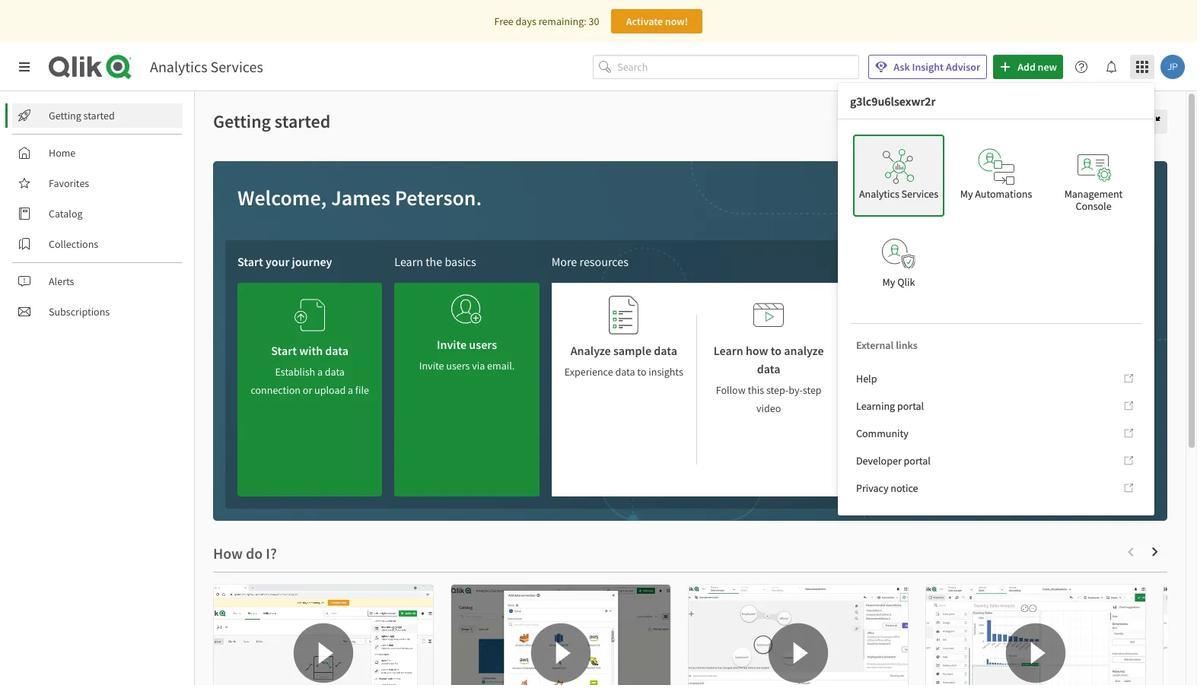 Task type: vqa. For each thing, say whether or not it's contained in the screenshot.
Learn how to analyze data image
yes



Task type: describe. For each thing, give the bounding box(es) containing it.
privacy notice
[[856, 482, 919, 496]]

getting inside navigation pane element
[[49, 109, 81, 123]]

ask insight advisor
[[894, 60, 981, 74]]

searchbar element
[[593, 55, 860, 79]]

can
[[952, 365, 968, 379]]

30
[[589, 14, 599, 28]]

g3lc9u6lsexwr2r
[[850, 93, 936, 108]]

learn for learn the basics
[[395, 254, 423, 270]]

this
[[748, 384, 764, 397]]

free
[[495, 14, 514, 28]]

console
[[1076, 199, 1112, 213]]

my for my qlik
[[883, 276, 896, 289]]

automations
[[975, 187, 1033, 201]]

help link
[[850, 367, 1143, 391]]

days
[[516, 14, 537, 28]]

community link
[[850, 422, 1143, 446]]

services inside button
[[902, 187, 939, 201]]

my automations button
[[951, 135, 1042, 217]]

getting inside welcome, james peterson. main content
[[213, 110, 271, 133]]

insight
[[912, 60, 944, 74]]

favorites
[[49, 177, 89, 190]]

my qlik button
[[853, 223, 945, 305]]

how do i define data associations? image
[[689, 585, 908, 686]]

your
[[266, 254, 290, 270]]

via
[[472, 359, 485, 373]]

close sidebar menu image
[[18, 61, 30, 73]]

how inside 'learn how to analyze data follow this step-by-step video'
[[746, 343, 769, 359]]

explore
[[868, 343, 908, 359]]

to for apps
[[1011, 335, 1019, 346]]

basics
[[445, 254, 476, 270]]

1 vertical spatial users
[[446, 359, 470, 373]]

how do i create an app? image
[[214, 585, 433, 686]]

analytics inside button
[[859, 187, 900, 201]]

favorites link
[[12, 171, 183, 196]]

explore the demo see what qlik sense can do
[[860, 343, 968, 397]]

peterson.
[[395, 184, 482, 212]]

learn how to analyze data follow this step-by-step video
[[714, 343, 824, 416]]

welcome,
[[238, 184, 327, 212]]

subscriptions
[[49, 305, 110, 319]]

sense
[[923, 365, 949, 379]]

learning portal
[[856, 400, 924, 413]]

how do i create a visualization? image
[[927, 585, 1146, 686]]

follow
[[716, 384, 746, 397]]

one
[[1047, 335, 1062, 346]]

alerts link
[[12, 270, 183, 294]]

0 vertical spatial users
[[469, 337, 497, 352]]

analyze sample data experience data to insights
[[565, 343, 684, 379]]

demo
[[930, 343, 960, 359]]

and
[[1081, 321, 1096, 332]]

invite users invite users via email.
[[419, 337, 515, 373]]

collections
[[49, 238, 98, 251]]

experience
[[565, 365, 613, 379]]

getting started link
[[12, 104, 183, 128]]

to inside 'learn how to analyze data follow this step-by-step video'
[[771, 343, 782, 359]]

navigation pane element
[[0, 97, 194, 330]]

learn the basics
[[395, 254, 476, 270]]

analytics services button
[[853, 135, 945, 217]]

resources
[[580, 254, 629, 270]]

do
[[908, 384, 920, 397]]

external links
[[856, 339, 918, 352]]

management
[[1065, 187, 1123, 201]]

my qlik
[[883, 276, 915, 289]]

journey
[[292, 254, 332, 270]]

started inside welcome, james peterson. main content
[[275, 110, 331, 133]]

email.
[[487, 359, 515, 373]]

welcome, james peterson.
[[238, 184, 482, 212]]

remaining:
[[539, 14, 587, 28]]

privacy
[[856, 482, 889, 496]]

alerts
[[49, 275, 74, 289]]

1 vertical spatial invite
[[419, 359, 444, 373]]

about
[[1035, 321, 1058, 332]]

more
[[552, 254, 577, 270]]

to for data
[[637, 365, 647, 379]]



Task type: locate. For each thing, give the bounding box(es) containing it.
developer portal link
[[850, 449, 1143, 474]]

1 horizontal spatial started
[[275, 110, 331, 133]]

developer portal
[[856, 455, 931, 468]]

my up external links
[[883, 276, 896, 289]]

learn about apps and how to create one link
[[999, 283, 1144, 355]]

activate now!
[[626, 14, 688, 28]]

analytics services
[[150, 57, 263, 76], [859, 187, 939, 201]]

to left create
[[1011, 335, 1019, 346]]

qlik inside explore the demo see what qlik sense can do
[[903, 365, 921, 379]]

learn for learn about apps and how to create one
[[1011, 321, 1033, 332]]

portal for learning portal
[[898, 400, 924, 413]]

start
[[238, 254, 263, 270]]

free days remaining: 30
[[495, 14, 599, 28]]

0 horizontal spatial getting
[[49, 109, 81, 123]]

home link
[[12, 141, 183, 165]]

learn left basics
[[395, 254, 423, 270]]

0 vertical spatial analytics
[[150, 57, 207, 76]]

apps
[[1060, 321, 1079, 332]]

learn how to analyze data image
[[754, 295, 784, 336]]

1 vertical spatial how
[[746, 343, 769, 359]]

2 vertical spatial learn
[[714, 343, 744, 359]]

Search text field
[[618, 55, 860, 79]]

learn inside learn about apps and how to create one
[[1011, 321, 1033, 332]]

1 vertical spatial the
[[910, 343, 927, 359]]

started
[[83, 109, 115, 123], [275, 110, 331, 133]]

ask
[[894, 60, 910, 74]]

1 vertical spatial my
[[883, 276, 896, 289]]

to left analyze
[[771, 343, 782, 359]]

getting up home
[[49, 109, 81, 123]]

users up "via"
[[469, 337, 497, 352]]

1 vertical spatial services
[[902, 187, 939, 201]]

getting down analytics services element
[[213, 110, 271, 133]]

data for analyze sample data
[[615, 365, 635, 379]]

qlik up explore the demo 'image'
[[898, 276, 915, 289]]

invite down invite users image
[[437, 337, 467, 352]]

see
[[860, 365, 877, 379]]

to inside learn about apps and how to create one
[[1011, 335, 1019, 346]]

0 vertical spatial my
[[961, 187, 973, 201]]

my
[[961, 187, 973, 201], [883, 276, 896, 289]]

1 horizontal spatial getting started
[[213, 110, 331, 133]]

learn inside 'learn how to analyze data follow this step-by-step video'
[[714, 343, 744, 359]]

what
[[879, 365, 901, 379]]

2 horizontal spatial data
[[757, 362, 781, 377]]

step-
[[767, 384, 789, 397]]

analyze sample data image
[[609, 295, 639, 336]]

users left "via"
[[446, 359, 470, 373]]

learning
[[856, 400, 895, 413]]

start your journey
[[238, 254, 332, 270]]

advisor
[[946, 60, 981, 74]]

learn up follow
[[714, 343, 744, 359]]

0 vertical spatial the
[[426, 254, 443, 270]]

data
[[654, 343, 678, 359], [757, 362, 781, 377], [615, 365, 635, 379]]

activate
[[626, 14, 663, 28]]

analyze
[[784, 343, 824, 359]]

portal for developer portal
[[904, 455, 931, 468]]

1 vertical spatial portal
[[904, 455, 931, 468]]

1 vertical spatial learn
[[1011, 321, 1033, 332]]

james
[[331, 184, 391, 212]]

the left basics
[[426, 254, 443, 270]]

sample
[[614, 343, 652, 359]]

explore the demo image
[[899, 295, 929, 336]]

activate now! link
[[612, 9, 703, 33]]

0 horizontal spatial data
[[615, 365, 635, 379]]

1 vertical spatial qlik
[[903, 365, 921, 379]]

invite
[[437, 337, 467, 352], [419, 359, 444, 373]]

the
[[426, 254, 443, 270], [910, 343, 927, 359]]

learn about apps and how to create one
[[1011, 321, 1114, 346]]

data up step-
[[757, 362, 781, 377]]

the left demo
[[910, 343, 927, 359]]

how inside learn about apps and how to create one
[[1097, 321, 1114, 332]]

services
[[211, 57, 263, 76], [902, 187, 939, 201]]

qlik up the do
[[903, 365, 921, 379]]

0 horizontal spatial my
[[883, 276, 896, 289]]

1 horizontal spatial my
[[961, 187, 973, 201]]

developer
[[856, 455, 902, 468]]

now!
[[665, 14, 688, 28]]

0 horizontal spatial the
[[426, 254, 443, 270]]

video
[[757, 402, 781, 416]]

external
[[856, 339, 894, 352]]

step
[[803, 384, 822, 397]]

0 horizontal spatial analytics services
[[150, 57, 263, 76]]

analytics services element
[[150, 57, 263, 76]]

0 horizontal spatial to
[[637, 365, 647, 379]]

0 vertical spatial qlik
[[898, 276, 915, 289]]

1 horizontal spatial getting
[[213, 110, 271, 133]]

0 vertical spatial portal
[[898, 400, 924, 413]]

1 horizontal spatial analytics services
[[859, 187, 939, 201]]

hide welcome image
[[1150, 116, 1162, 128]]

users
[[469, 337, 497, 352], [446, 359, 470, 373]]

management console button
[[1048, 135, 1140, 217]]

the for explore
[[910, 343, 927, 359]]

learn up create
[[1011, 321, 1033, 332]]

how
[[1097, 321, 1114, 332], [746, 343, 769, 359]]

0 horizontal spatial how
[[746, 343, 769, 359]]

welcome, james peterson. main content
[[195, 91, 1198, 686]]

qlik
[[898, 276, 915, 289], [903, 365, 921, 379]]

data up the insights
[[654, 343, 678, 359]]

collections link
[[12, 232, 183, 257]]

notice
[[891, 482, 919, 496]]

insights
[[649, 365, 684, 379]]

management console
[[1065, 187, 1123, 213]]

2 horizontal spatial to
[[1011, 335, 1019, 346]]

analytics services inside button
[[859, 187, 939, 201]]

my left automations
[[961, 187, 973, 201]]

qlik inside button
[[898, 276, 915, 289]]

my inside button
[[961, 187, 973, 201]]

0 horizontal spatial getting started
[[49, 109, 115, 123]]

invite left "via"
[[419, 359, 444, 373]]

1 vertical spatial analytics services
[[859, 187, 939, 201]]

more resources
[[552, 254, 629, 270]]

catalog
[[49, 207, 83, 221]]

ask insight advisor button
[[869, 55, 988, 79]]

catalog link
[[12, 202, 183, 226]]

1 horizontal spatial data
[[654, 343, 678, 359]]

my for my automations
[[961, 187, 973, 201]]

0 horizontal spatial services
[[211, 57, 263, 76]]

to down sample
[[637, 365, 647, 379]]

privacy notice link
[[850, 477, 1143, 501]]

home
[[49, 146, 76, 160]]

getting started inside navigation pane element
[[49, 109, 115, 123]]

0 vertical spatial learn
[[395, 254, 423, 270]]

data for learn how to analyze data
[[757, 362, 781, 377]]

how right 'and'
[[1097, 321, 1114, 332]]

portal up the notice
[[904, 455, 931, 468]]

to
[[1011, 335, 1019, 346], [771, 343, 782, 359], [637, 365, 647, 379]]

0 vertical spatial invite
[[437, 337, 467, 352]]

how down learn how to analyze data image
[[746, 343, 769, 359]]

1 horizontal spatial services
[[902, 187, 939, 201]]

learning portal link
[[850, 394, 1143, 419]]

1 horizontal spatial the
[[910, 343, 927, 359]]

1 horizontal spatial how
[[1097, 321, 1114, 332]]

0 horizontal spatial analytics
[[150, 57, 207, 76]]

my automations
[[961, 187, 1033, 201]]

data inside 'learn how to analyze data follow this step-by-step video'
[[757, 362, 781, 377]]

getting started
[[49, 109, 115, 123], [213, 110, 331, 133]]

1 horizontal spatial learn
[[714, 343, 744, 359]]

getting started inside welcome, james peterson. main content
[[213, 110, 331, 133]]

the inside explore the demo see what qlik sense can do
[[910, 343, 927, 359]]

started inside navigation pane element
[[83, 109, 115, 123]]

0 horizontal spatial learn
[[395, 254, 423, 270]]

links
[[896, 339, 918, 352]]

0 vertical spatial how
[[1097, 321, 1114, 332]]

1 horizontal spatial analytics
[[859, 187, 900, 201]]

2 horizontal spatial learn
[[1011, 321, 1033, 332]]

help
[[856, 372, 877, 386]]

how do i load data into an app? image
[[451, 585, 671, 686]]

analytics
[[150, 57, 207, 76], [859, 187, 900, 201]]

1 vertical spatial analytics
[[859, 187, 900, 201]]

subscriptions link
[[12, 300, 183, 324]]

getting
[[49, 109, 81, 123], [213, 110, 271, 133]]

portal down the do
[[898, 400, 924, 413]]

0 vertical spatial analytics services
[[150, 57, 263, 76]]

0 vertical spatial services
[[211, 57, 263, 76]]

the for learn
[[426, 254, 443, 270]]

to inside analyze sample data experience data to insights
[[637, 365, 647, 379]]

0 horizontal spatial started
[[83, 109, 115, 123]]

create
[[1021, 335, 1045, 346]]

by-
[[789, 384, 803, 397]]

data down sample
[[615, 365, 635, 379]]

portal
[[898, 400, 924, 413], [904, 455, 931, 468]]

analyze
[[571, 343, 611, 359]]

my inside button
[[883, 276, 896, 289]]

community
[[856, 427, 909, 441]]

1 horizontal spatial to
[[771, 343, 782, 359]]

invite users image
[[452, 289, 482, 330]]



